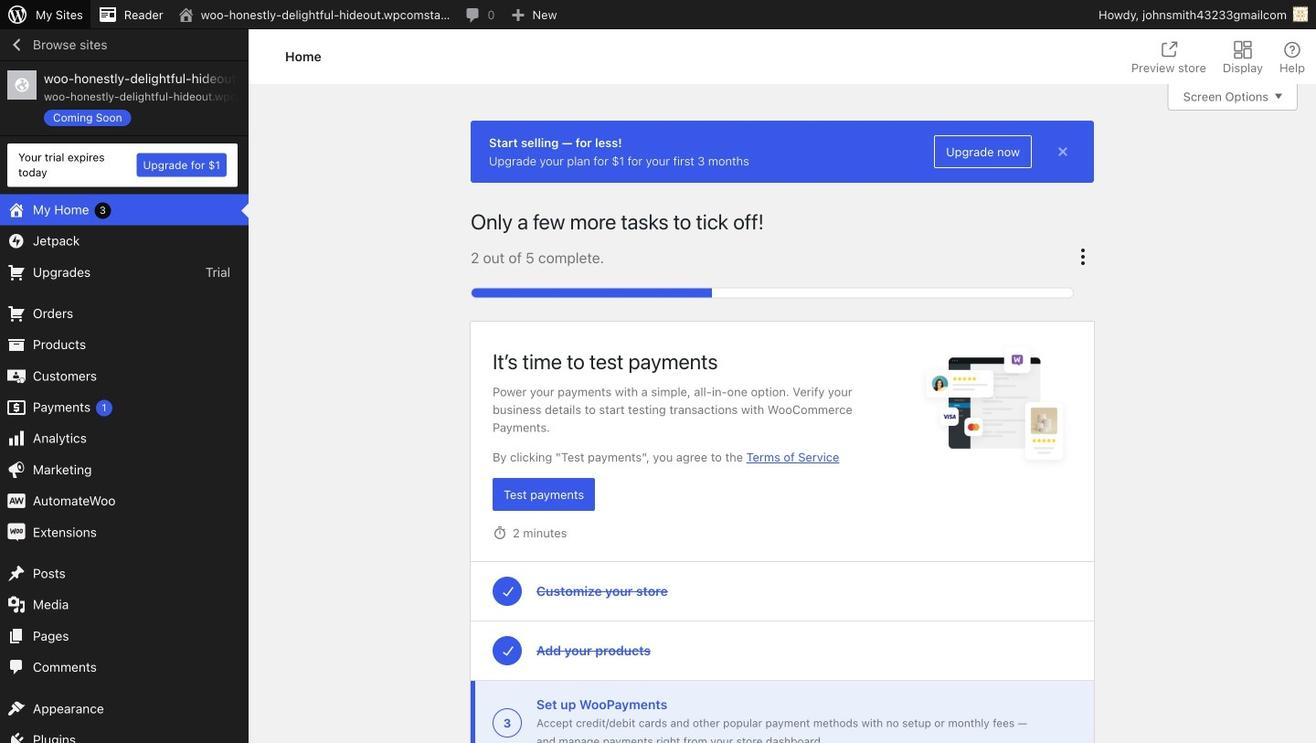 Task type: describe. For each thing, give the bounding box(es) containing it.
timer image
[[493, 526, 507, 540]]

toolbar navigation
[[0, 0, 1316, 33]]



Task type: vqa. For each thing, say whether or not it's contained in the screenshot.
Timer Icon
yes



Task type: locate. For each thing, give the bounding box(es) containing it.
display options image
[[1232, 39, 1254, 61]]

tab list
[[1121, 29, 1316, 84]]

task list options image
[[1072, 246, 1094, 268]]

dismiss this banner. image
[[1054, 143, 1072, 161]]

main menu navigation
[[0, 29, 249, 743]]



